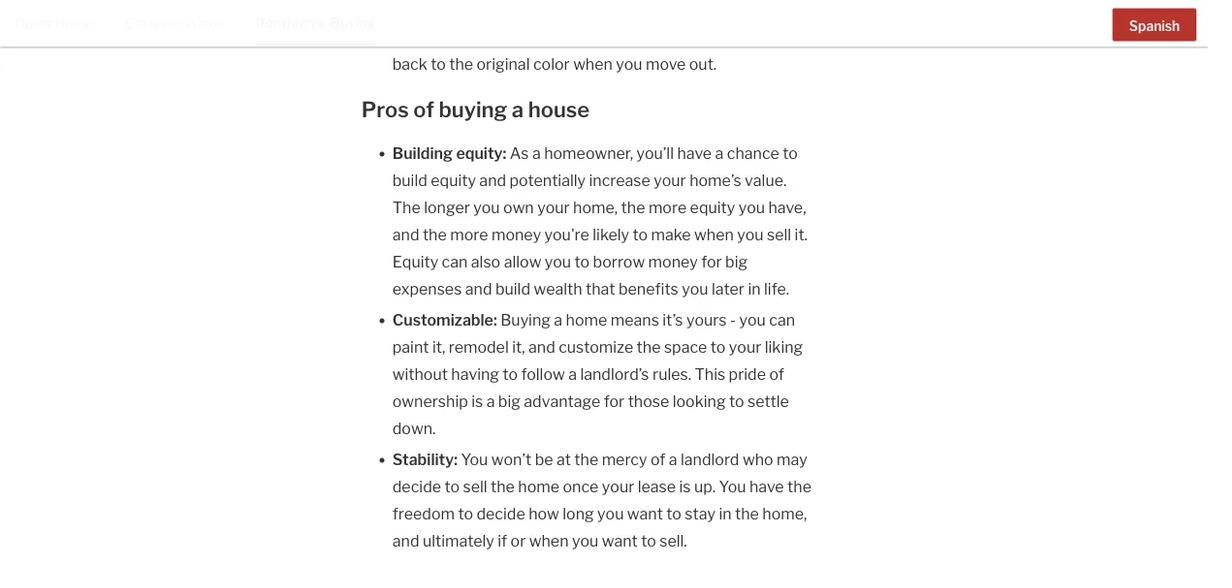 Task type: vqa. For each thing, say whether or not it's contained in the screenshot.
for
yes



Task type: locate. For each thing, give the bounding box(es) containing it.
1 horizontal spatial decide
[[477, 505, 525, 524]]

you right -
[[739, 311, 766, 330]]

when right make
[[694, 225, 734, 244]]

decide up the if
[[477, 505, 525, 524]]

more up make
[[649, 198, 687, 217]]

can inside buying a home means it's yours - you can paint it, remodel it, and customize the space to your liking without having to follow a landlord's rules. this pride of ownership is a big advantage for those looking to settle down.
[[769, 311, 795, 330]]

0 vertical spatial home
[[566, 311, 607, 330]]

money
[[492, 225, 541, 244], [648, 253, 698, 272]]

equity
[[431, 171, 476, 190], [690, 198, 735, 217]]

1 vertical spatial when
[[529, 532, 569, 551]]

for down landlord's
[[604, 392, 625, 411]]

1 home from the left
[[56, 15, 94, 32]]

money down make
[[648, 253, 698, 272]]

landlord's
[[580, 365, 649, 384]]

0 horizontal spatial it,
[[432, 338, 445, 357]]

money down "own"
[[492, 225, 541, 244]]

is down having
[[471, 392, 483, 411]]

house
[[528, 96, 590, 122]]

in right stay
[[719, 505, 732, 524]]

0 vertical spatial when
[[694, 225, 734, 244]]

and
[[479, 171, 506, 190], [392, 225, 419, 244], [465, 280, 492, 299], [528, 338, 555, 357], [392, 532, 419, 551]]

homeowner,
[[544, 144, 633, 163]]

when inside as a homeowner, you'll have a chance to build equity and potentially increase your home's value. the longer you own your home, the more equity you have, and the more money you're likely to make when you sell it. equity can also allow you to borrow money for big expenses and build wealth that benefits you later in life.
[[694, 225, 734, 244]]

advantage
[[524, 392, 601, 411]]

0 vertical spatial can
[[442, 253, 468, 272]]

of up lease
[[651, 450, 666, 469]]

guide home link
[[16, 0, 94, 44]]

big down having
[[498, 392, 521, 411]]

build down the allow
[[495, 280, 530, 299]]

is inside you won't be at the mercy of a landlord who may decide to sell the home once your lease is up. you have the freedom to decide how long you want to stay in the home, and ultimately if or when you want to sell.
[[679, 478, 691, 496]]

home's
[[690, 171, 741, 190]]

home, inside as a homeowner, you'll have a chance to build equity and potentially increase your home's value. the longer you own your home, the more equity you have, and the more money you're likely to make when you sell it. equity can also allow you to borrow money for big expenses and build wealth that benefits you later in life.
[[573, 198, 618, 217]]

0 vertical spatial have
[[677, 144, 712, 163]]

0 vertical spatial more
[[649, 198, 687, 217]]

a down wealth
[[554, 311, 563, 330]]

can left also
[[442, 253, 468, 272]]

of down liking
[[769, 365, 784, 384]]

1 vertical spatial decide
[[477, 505, 525, 524]]

2 home from the left
[[186, 15, 225, 32]]

0 horizontal spatial in
[[719, 505, 732, 524]]

of right 'pros'
[[413, 96, 434, 122]]

it,
[[432, 338, 445, 357], [512, 338, 525, 357]]

you left it.
[[737, 225, 764, 244]]

category home link
[[125, 0, 225, 44]]

want left 'sell.'
[[602, 532, 638, 551]]

0 vertical spatial of
[[413, 96, 434, 122]]

2 horizontal spatial of
[[769, 365, 784, 384]]

equity down building equity:
[[431, 171, 476, 190]]

1 horizontal spatial can
[[769, 311, 795, 330]]

customize
[[559, 338, 633, 357]]

1 vertical spatial big
[[498, 392, 521, 411]]

1 horizontal spatial equity
[[690, 198, 735, 217]]

longer
[[424, 198, 470, 217]]

1 vertical spatial for
[[604, 392, 625, 411]]

without
[[392, 365, 448, 384]]

0 horizontal spatial sell
[[463, 478, 487, 496]]

0 vertical spatial equity
[[431, 171, 476, 190]]

big up 'later' on the right of page
[[725, 253, 748, 272]]

0 horizontal spatial for
[[604, 392, 625, 411]]

the
[[392, 198, 421, 217]]

is left up.
[[679, 478, 691, 496]]

0 vertical spatial in
[[748, 280, 761, 299]]

1 vertical spatial have
[[750, 478, 784, 496]]

-
[[730, 311, 736, 330]]

home, down may
[[762, 505, 807, 524]]

0 horizontal spatial home
[[56, 15, 94, 32]]

1 vertical spatial in
[[719, 505, 732, 524]]

0 horizontal spatial is
[[471, 392, 483, 411]]

1 horizontal spatial for
[[701, 253, 722, 272]]

1 horizontal spatial sell
[[767, 225, 791, 244]]

0 horizontal spatial have
[[677, 144, 712, 163]]

have down the who at the right bottom of page
[[750, 478, 784, 496]]

0 horizontal spatial decide
[[392, 478, 441, 496]]

1 horizontal spatial home
[[566, 311, 607, 330]]

renting
[[256, 15, 307, 32]]

0 vertical spatial for
[[701, 253, 722, 272]]

0 horizontal spatial you
[[461, 450, 488, 469]]

1 vertical spatial you
[[719, 478, 746, 496]]

up.
[[694, 478, 716, 496]]

0 vertical spatial sell
[[767, 225, 791, 244]]

those
[[628, 392, 669, 411]]

1 vertical spatial money
[[648, 253, 698, 272]]

at
[[557, 450, 571, 469]]

1 horizontal spatial buying
[[501, 311, 551, 330]]

a left house
[[512, 96, 524, 122]]

1 vertical spatial home
[[518, 478, 560, 496]]

home, up likely
[[573, 198, 618, 217]]

decide up freedom
[[392, 478, 441, 496]]

more
[[649, 198, 687, 217], [450, 225, 488, 244]]

0 horizontal spatial money
[[492, 225, 541, 244]]

the down may
[[787, 478, 812, 496]]

home
[[56, 15, 94, 32], [186, 15, 225, 32]]

1 vertical spatial more
[[450, 225, 488, 244]]

your down potentially
[[537, 198, 570, 217]]

the
[[621, 198, 645, 217], [423, 225, 447, 244], [637, 338, 661, 357], [574, 450, 598, 469], [491, 478, 515, 496], [787, 478, 812, 496], [735, 505, 759, 524]]

1 vertical spatial is
[[679, 478, 691, 496]]

equity down home's on the top of the page
[[690, 198, 735, 217]]

home up customize
[[566, 311, 607, 330]]

also
[[471, 253, 501, 272]]

ownership
[[392, 392, 468, 411]]

you left won't
[[461, 450, 488, 469]]

stability:
[[392, 450, 458, 469]]

when
[[694, 225, 734, 244], [529, 532, 569, 551]]

your up pride
[[729, 338, 761, 357]]

1 vertical spatial home,
[[762, 505, 807, 524]]

liking
[[765, 338, 803, 357]]

1 vertical spatial can
[[769, 311, 795, 330]]

it, down customizable:
[[432, 338, 445, 357]]

and up follow
[[528, 338, 555, 357]]

sell.
[[660, 532, 687, 551]]

0 horizontal spatial home,
[[573, 198, 618, 217]]

decide
[[392, 478, 441, 496], [477, 505, 525, 524]]

2 vertical spatial of
[[651, 450, 666, 469]]

you up wealth
[[545, 253, 571, 272]]

big inside buying a home means it's yours - you can paint it, remodel it, and customize the space to your liking without having to follow a landlord's rules. this pride of ownership is a big advantage for those looking to settle down.
[[498, 392, 521, 411]]

is
[[471, 392, 483, 411], [679, 478, 691, 496]]

a
[[512, 96, 524, 122], [532, 144, 541, 163], [715, 144, 724, 163], [554, 311, 563, 330], [568, 365, 577, 384], [486, 392, 495, 411], [669, 450, 677, 469]]

and inside you won't be at the mercy of a landlord who may decide to sell the home once your lease is up. you have the freedom to decide how long you want to stay in the home, and ultimately if or when you want to sell.
[[392, 532, 419, 551]]

0 horizontal spatial big
[[498, 392, 521, 411]]

the right at
[[574, 450, 598, 469]]

1 horizontal spatial home,
[[762, 505, 807, 524]]

and down equity:
[[479, 171, 506, 190]]

1 horizontal spatial it,
[[512, 338, 525, 357]]

1 horizontal spatial money
[[648, 253, 698, 272]]

0 horizontal spatial can
[[442, 253, 468, 272]]

for up 'later' on the right of page
[[701, 253, 722, 272]]

it, up follow
[[512, 338, 525, 357]]

home
[[566, 311, 607, 330], [518, 478, 560, 496]]

won't
[[491, 450, 532, 469]]

1 horizontal spatial in
[[748, 280, 761, 299]]

a up lease
[[669, 450, 677, 469]]

your inside you won't be at the mercy of a landlord who may decide to sell the home once your lease is up. you have the freedom to decide how long you want to stay in the home, and ultimately if or when you want to sell.
[[602, 478, 634, 496]]

own
[[503, 198, 534, 217]]

buying
[[331, 15, 376, 32], [501, 311, 551, 330]]

sell up ultimately
[[463, 478, 487, 496]]

life.
[[764, 280, 789, 299]]

1 horizontal spatial you
[[719, 478, 746, 496]]

landlord
[[681, 450, 739, 469]]

1 horizontal spatial have
[[750, 478, 784, 496]]

you
[[461, 450, 488, 469], [719, 478, 746, 496]]

have
[[677, 144, 712, 163], [750, 478, 784, 496]]

0 horizontal spatial build
[[392, 171, 427, 190]]

value.
[[745, 171, 787, 190]]

who
[[743, 450, 773, 469]]

the down means
[[637, 338, 661, 357]]

lease
[[638, 478, 676, 496]]

in
[[748, 280, 761, 299], [719, 505, 732, 524]]

of inside buying a home means it's yours - you can paint it, remodel it, and customize the space to your liking without having to follow a landlord's rules. this pride of ownership is a big advantage for those looking to settle down.
[[769, 365, 784, 384]]

your down the mercy
[[602, 478, 634, 496]]

1 vertical spatial want
[[602, 532, 638, 551]]

or
[[511, 532, 526, 551]]

have up home's on the top of the page
[[677, 144, 712, 163]]

1 vertical spatial sell
[[463, 478, 487, 496]]

buying down wealth
[[501, 311, 551, 330]]

you right up.
[[719, 478, 746, 496]]

1 horizontal spatial when
[[694, 225, 734, 244]]

when down how
[[529, 532, 569, 551]]

equity
[[392, 253, 438, 272]]

1 horizontal spatial big
[[725, 253, 748, 272]]

your
[[654, 171, 686, 190], [537, 198, 570, 217], [729, 338, 761, 357], [602, 478, 634, 496]]

sell inside you won't be at the mercy of a landlord who may decide to sell the home once your lease is up. you have the freedom to decide how long you want to stay in the home, and ultimately if or when you want to sell.
[[463, 478, 487, 496]]

benefits
[[619, 280, 679, 299]]

the down longer
[[423, 225, 447, 244]]

0 vertical spatial you
[[461, 450, 488, 469]]

1 it, from the left
[[432, 338, 445, 357]]

1 horizontal spatial home
[[186, 15, 225, 32]]

0 horizontal spatial buying
[[331, 15, 376, 32]]

can up liking
[[769, 311, 795, 330]]

in left life.
[[748, 280, 761, 299]]

means
[[611, 311, 659, 330]]

ultimately
[[423, 532, 494, 551]]

pride
[[729, 365, 766, 384]]

building
[[392, 144, 453, 163]]

pros
[[361, 96, 409, 122]]

home,
[[573, 198, 618, 217], [762, 505, 807, 524]]

big
[[725, 253, 748, 272], [498, 392, 521, 411]]

to
[[783, 144, 798, 163], [633, 225, 648, 244], [575, 253, 590, 272], [711, 338, 726, 357], [503, 365, 518, 384], [729, 392, 744, 411], [445, 478, 460, 496], [458, 505, 473, 524], [666, 505, 682, 524], [641, 532, 656, 551]]

home up how
[[518, 478, 560, 496]]

1 horizontal spatial is
[[679, 478, 691, 496]]

1 vertical spatial of
[[769, 365, 784, 384]]

for inside as a homeowner, you'll have a chance to build equity and potentially increase your home's value. the longer you own your home, the more equity you have, and the more money you're likely to make when you sell it. equity can also allow you to borrow money for big expenses and build wealth that benefits you later in life.
[[701, 253, 722, 272]]

build up the
[[392, 171, 427, 190]]

0 horizontal spatial when
[[529, 532, 569, 551]]

0 horizontal spatial home
[[518, 478, 560, 496]]

to down stability:
[[445, 478, 460, 496]]

1 vertical spatial buying
[[501, 311, 551, 330]]

can
[[442, 253, 468, 272], [769, 311, 795, 330]]

sell left it.
[[767, 225, 791, 244]]

more up also
[[450, 225, 488, 244]]

can inside as a homeowner, you'll have a chance to build equity and potentially increase your home's value. the longer you own your home, the more equity you have, and the more money you're likely to make when you sell it. equity can also allow you to borrow money for big expenses and build wealth that benefits you later in life.
[[442, 253, 468, 272]]

0 horizontal spatial of
[[413, 96, 434, 122]]

you won't be at the mercy of a landlord who may decide to sell the home once your lease is up. you have the freedom to decide how long you want to stay in the home, and ultimately if or when you want to sell.
[[392, 450, 812, 551]]

wealth
[[534, 280, 582, 299]]

your inside buying a home means it's yours - you can paint it, remodel it, and customize the space to your liking without having to follow a landlord's rules. this pride of ownership is a big advantage for those looking to settle down.
[[729, 338, 761, 357]]

want down lease
[[627, 505, 663, 524]]

0 vertical spatial home,
[[573, 198, 618, 217]]

to left follow
[[503, 365, 518, 384]]

0 horizontal spatial equity
[[431, 171, 476, 190]]

a up advantage
[[568, 365, 577, 384]]

and down the
[[392, 225, 419, 244]]

a down having
[[486, 392, 495, 411]]

you down value.
[[739, 198, 765, 217]]

home right guide
[[56, 15, 94, 32]]

of
[[413, 96, 434, 122], [769, 365, 784, 384], [651, 450, 666, 469]]

be
[[535, 450, 553, 469]]

in inside as a homeowner, you'll have a chance to build equity and potentially increase your home's value. the longer you own your home, the more equity you have, and the more money you're likely to make when you sell it. equity can also allow you to borrow money for big expenses and build wealth that benefits you later in life.
[[748, 280, 761, 299]]

0 vertical spatial big
[[725, 253, 748, 272]]

1 horizontal spatial more
[[649, 198, 687, 217]]

1 horizontal spatial of
[[651, 450, 666, 469]]

potentially
[[510, 171, 586, 190]]

you inside buying a home means it's yours - you can paint it, remodel it, and customize the space to your liking without having to follow a landlord's rules. this pride of ownership is a big advantage for those looking to settle down.
[[739, 311, 766, 330]]

space
[[664, 338, 707, 357]]

1 vertical spatial build
[[495, 280, 530, 299]]

you left "own"
[[473, 198, 500, 217]]

home inside you won't be at the mercy of a landlord who may decide to sell the home once your lease is up. you have the freedom to decide how long you want to stay in the home, and ultimately if or when you want to sell.
[[518, 478, 560, 496]]

home, inside you won't be at the mercy of a landlord who may decide to sell the home once your lease is up. you have the freedom to decide how long you want to stay in the home, and ultimately if or when you want to sell.
[[762, 505, 807, 524]]

0 vertical spatial is
[[471, 392, 483, 411]]

home right 'category'
[[186, 15, 225, 32]]

and down freedom
[[392, 532, 419, 551]]

want
[[627, 505, 663, 524], [602, 532, 638, 551]]

buying right vs.
[[331, 15, 376, 32]]

sell
[[767, 225, 791, 244], [463, 478, 487, 496]]



Task type: describe. For each thing, give the bounding box(es) containing it.
equity:
[[456, 144, 506, 163]]

as
[[510, 144, 529, 163]]

when inside you won't be at the mercy of a landlord who may decide to sell the home once your lease is up. you have the freedom to decide how long you want to stay in the home, and ultimately if or when you want to sell.
[[529, 532, 569, 551]]

sell inside as a homeowner, you'll have a chance to build equity and potentially increase your home's value. the longer you own your home, the more equity you have, and the more money you're likely to make when you sell it. equity can also allow you to borrow money for big expenses and build wealth that benefits you later in life.
[[767, 225, 791, 244]]

borrow
[[593, 253, 645, 272]]

have,
[[768, 198, 806, 217]]

having
[[451, 365, 499, 384]]

stay
[[685, 505, 716, 524]]

0 vertical spatial money
[[492, 225, 541, 244]]

long
[[563, 505, 594, 524]]

as a homeowner, you'll have a chance to build equity and potentially increase your home's value. the longer you own your home, the more equity you have, and the more money you're likely to make when you sell it. equity can also allow you to borrow money for big expenses and build wealth that benefits you later in life.
[[392, 144, 808, 299]]

to up ultimately
[[458, 505, 473, 524]]

0 vertical spatial want
[[627, 505, 663, 524]]

buying inside buying a home means it's yours - you can paint it, remodel it, and customize the space to your liking without having to follow a landlord's rules. this pride of ownership is a big advantage for those looking to settle down.
[[501, 311, 551, 330]]

building equity:
[[392, 144, 506, 163]]

how
[[529, 505, 559, 524]]

you're
[[545, 225, 589, 244]]

make
[[651, 225, 691, 244]]

paint
[[392, 338, 429, 357]]

2 it, from the left
[[512, 338, 525, 357]]

remodel
[[449, 338, 509, 357]]

settle
[[748, 392, 789, 411]]

freedom
[[392, 505, 455, 524]]

the inside buying a home means it's yours - you can paint it, remodel it, and customize the space to your liking without having to follow a landlord's rules. this pride of ownership is a big advantage for those looking to settle down.
[[637, 338, 661, 357]]

1 horizontal spatial build
[[495, 280, 530, 299]]

home inside buying a home means it's yours - you can paint it, remodel it, and customize the space to your liking without having to follow a landlord's rules. this pride of ownership is a big advantage for those looking to settle down.
[[566, 311, 607, 330]]

that
[[586, 280, 615, 299]]

down.
[[392, 419, 436, 438]]

to down you're
[[575, 253, 590, 272]]

and down also
[[465, 280, 492, 299]]

increase
[[589, 171, 651, 190]]

to up this
[[711, 338, 726, 357]]

category
[[125, 15, 184, 32]]

renting vs. buying
[[256, 15, 376, 32]]

looking
[[673, 392, 726, 411]]

renting vs. buying link
[[256, 0, 376, 44]]

you down long
[[572, 532, 599, 551]]

spanish button
[[1113, 8, 1197, 41]]

your down you'll on the right top
[[654, 171, 686, 190]]

to down pride
[[729, 392, 744, 411]]

for inside buying a home means it's yours - you can paint it, remodel it, and customize the space to your liking without having to follow a landlord's rules. this pride of ownership is a big advantage for those looking to settle down.
[[604, 392, 625, 411]]

have inside as a homeowner, you'll have a chance to build equity and potentially increase your home's value. the longer you own your home, the more equity you have, and the more money you're likely to make when you sell it. equity can also allow you to borrow money for big expenses and build wealth that benefits you later in life.
[[677, 144, 712, 163]]

spanish
[[1129, 17, 1180, 34]]

0 horizontal spatial more
[[450, 225, 488, 244]]

to up value.
[[783, 144, 798, 163]]

0 vertical spatial build
[[392, 171, 427, 190]]

later
[[712, 280, 745, 299]]

this
[[695, 365, 726, 384]]

1 vertical spatial equity
[[690, 198, 735, 217]]

may
[[777, 450, 808, 469]]

category home
[[125, 15, 225, 32]]

customizable:
[[392, 311, 497, 330]]

0 vertical spatial buying
[[331, 15, 376, 32]]

allow
[[504, 253, 541, 272]]

0 vertical spatial decide
[[392, 478, 441, 496]]

likely
[[593, 225, 629, 244]]

a right the as
[[532, 144, 541, 163]]

the down increase
[[621, 198, 645, 217]]

and inside buying a home means it's yours - you can paint it, remodel it, and customize the space to your liking without having to follow a landlord's rules. this pride of ownership is a big advantage for those looking to settle down.
[[528, 338, 555, 357]]

to left 'sell.'
[[641, 532, 656, 551]]

have inside you won't be at the mercy of a landlord who may decide to sell the home once your lease is up. you have the freedom to decide how long you want to stay in the home, and ultimately if or when you want to sell.
[[750, 478, 784, 496]]

it.
[[795, 225, 808, 244]]

buying
[[439, 96, 507, 122]]

a inside you won't be at the mercy of a landlord who may decide to sell the home once your lease is up. you have the freedom to decide how long you want to stay in the home, and ultimately if or when you want to sell.
[[669, 450, 677, 469]]

you right long
[[597, 505, 624, 524]]

you'll
[[637, 144, 674, 163]]

of inside you won't be at the mercy of a landlord who may decide to sell the home once your lease is up. you have the freedom to decide how long you want to stay in the home, and ultimately if or when you want to sell.
[[651, 450, 666, 469]]

home for guide home
[[56, 15, 94, 32]]

pros of buying a house
[[361, 96, 590, 122]]

guide
[[16, 15, 53, 32]]

to right likely
[[633, 225, 648, 244]]

buying a home means it's yours - you can paint it, remodel it, and customize the space to your liking without having to follow a landlord's rules. this pride of ownership is a big advantage for those looking to settle down.
[[392, 311, 803, 438]]

follow
[[521, 365, 565, 384]]

home for category home
[[186, 15, 225, 32]]

once
[[563, 478, 599, 496]]

you left 'later' on the right of page
[[682, 280, 708, 299]]

to left stay
[[666, 505, 682, 524]]

big inside as a homeowner, you'll have a chance to build equity and potentially increase your home's value. the longer you own your home, the more equity you have, and the more money you're likely to make when you sell it. equity can also allow you to borrow money for big expenses and build wealth that benefits you later in life.
[[725, 253, 748, 272]]

chance
[[727, 144, 780, 163]]

rules.
[[653, 365, 691, 384]]

expenses
[[392, 280, 462, 299]]

a up home's on the top of the page
[[715, 144, 724, 163]]

if
[[498, 532, 507, 551]]

it's
[[663, 311, 683, 330]]

is inside buying a home means it's yours - you can paint it, remodel it, and customize the space to your liking without having to follow a landlord's rules. this pride of ownership is a big advantage for those looking to settle down.
[[471, 392, 483, 411]]

mercy
[[602, 450, 647, 469]]

in inside you won't be at the mercy of a landlord who may decide to sell the home once your lease is up. you have the freedom to decide how long you want to stay in the home, and ultimately if or when you want to sell.
[[719, 505, 732, 524]]

the right stay
[[735, 505, 759, 524]]

guide home
[[16, 15, 94, 32]]

yours
[[686, 311, 727, 330]]

vs.
[[310, 15, 328, 32]]

the down won't
[[491, 478, 515, 496]]



